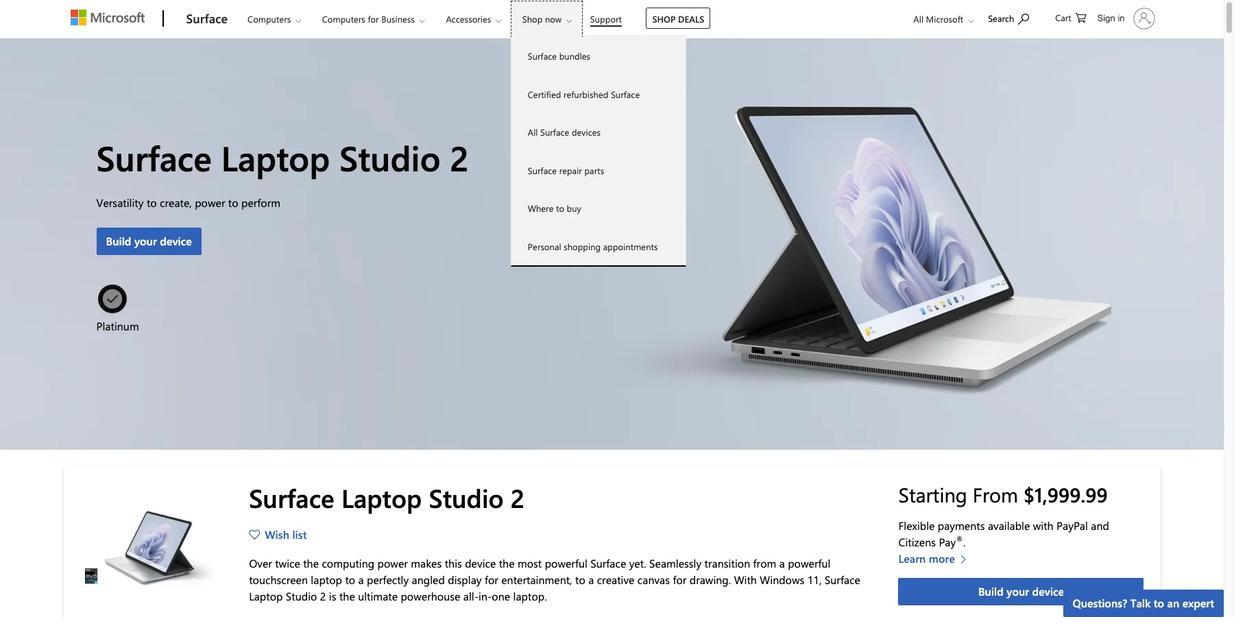 Task type: describe. For each thing, give the bounding box(es) containing it.
2 horizontal spatial a
[[780, 557, 785, 571]]

accessories
[[446, 13, 491, 25]]

2 horizontal spatial for
[[673, 573, 687, 588]]

0 vertical spatial laptop
[[221, 134, 330, 180]]

now
[[545, 13, 562, 25]]

parts
[[585, 164, 605, 176]]

pay
[[939, 535, 957, 549]]

build for starting from
[[979, 584, 1004, 599]]

surface left bundles
[[528, 50, 557, 62]]

$1,999.99
[[1024, 482, 1108, 508]]

all surface devices link
[[512, 113, 686, 151]]

computing
[[322, 557, 375, 571]]

computers for business button
[[311, 1, 436, 37]]

search
[[989, 12, 1015, 24]]

1 horizontal spatial for
[[485, 573, 499, 588]]

an
[[1168, 596, 1180, 611]]

this
[[445, 557, 462, 571]]

11,
[[808, 573, 822, 588]]

shop now
[[523, 13, 562, 25]]

paypal
[[1057, 519, 1089, 533]]

power inside over twice the computing power makes this device the most powerful surface yet. seamlessly transition from a powerful touchscreen laptop to a perfectly angled display for entertainment, to a creative canvas for drawing. with windows 11, surface laptop studio 2 is the ultimate powerhouse all-in-one laptop.
[[378, 557, 408, 571]]

all microsoft button
[[903, 1, 981, 37]]

all for all surface devices
[[528, 126, 538, 138]]

surface right 11,
[[825, 573, 861, 588]]

1 horizontal spatial the
[[340, 590, 355, 604]]

makes
[[411, 557, 442, 571]]

in-
[[479, 590, 492, 604]]

starting
[[899, 482, 968, 508]]

to
[[1175, 566, 1188, 580]]

1 vertical spatial studio
[[429, 481, 504, 515]]

talk
[[1131, 596, 1151, 611]]

one
[[492, 590, 511, 604]]

cart
[[1056, 12, 1072, 23]]

surface bundles link
[[512, 37, 686, 75]]

canvas
[[638, 573, 670, 588]]

citizens
[[899, 535, 936, 549]]

most
[[518, 557, 542, 571]]

all surface devices
[[528, 126, 601, 138]]

where
[[528, 202, 554, 214]]

surface left repair
[[528, 164, 557, 176]]

platinum
[[96, 319, 139, 333]]

top
[[1191, 566, 1210, 580]]

for inside dropdown button
[[368, 13, 379, 25]]

personal
[[528, 240, 562, 252]]

laptop
[[311, 573, 342, 588]]

support link
[[584, 1, 628, 34]]

learn
[[899, 551, 926, 566]]

and
[[1092, 519, 1110, 533]]

support
[[591, 13, 622, 25]]

wish list
[[265, 528, 307, 542]]

questions? talk to an expert button
[[1064, 590, 1225, 617]]

Search search field
[[982, 2, 1044, 33]]

wish list button
[[249, 527, 312, 544]]

search button
[[983, 2, 1036, 33]]

0 horizontal spatial a
[[358, 573, 364, 588]]

payments
[[938, 519, 986, 533]]

personal shopping appointments
[[528, 240, 658, 252]]

create,
[[160, 196, 192, 210]]

your for surface laptop studio 2
[[134, 234, 157, 248]]

1 horizontal spatial a
[[589, 573, 594, 588]]

refurbished
[[564, 88, 609, 100]]

sign in link
[[1090, 2, 1161, 35]]

learn more link
[[899, 551, 974, 567]]

touchscreen
[[249, 573, 308, 588]]

back
[[1149, 566, 1172, 580]]

shopping
[[564, 240, 601, 252]]

device for surface laptop studio 2
[[160, 234, 192, 248]]

certified refurbished surface link
[[512, 75, 686, 113]]

computers button
[[236, 1, 312, 37]]

perform
[[241, 196, 281, 210]]

build your device for starting from
[[979, 584, 1065, 599]]

0 vertical spatial surface laptop studio 2
[[96, 134, 469, 180]]

available
[[989, 519, 1031, 533]]

shop deals
[[653, 13, 705, 25]]

0 horizontal spatial the
[[303, 557, 319, 571]]

expert
[[1183, 596, 1215, 611]]

® . learn more
[[899, 534, 966, 566]]

1 powerful from the left
[[545, 557, 588, 571]]

shop deals link
[[647, 8, 711, 29]]

flexible
[[899, 519, 935, 533]]

shop now button
[[511, 1, 583, 37]]

to down computing
[[345, 573, 355, 588]]

surface left devices
[[541, 126, 570, 138]]

deals
[[679, 13, 705, 25]]

personal shopping appointments link
[[512, 227, 686, 266]]

a surface laptop studio 2 in stage mode. image
[[85, 483, 222, 617]]

angled
[[412, 573, 445, 588]]

all for all microsoft
[[914, 13, 924, 25]]

1 vertical spatial surface laptop studio 2
[[249, 481, 525, 515]]

to left creative
[[576, 573, 586, 588]]

certified
[[528, 88, 561, 100]]



Task type: locate. For each thing, give the bounding box(es) containing it.
sign
[[1098, 13, 1116, 23]]

2 horizontal spatial 2
[[511, 481, 525, 515]]

1 horizontal spatial build your device link
[[899, 578, 1145, 606]]

power right 'create,'
[[195, 196, 225, 210]]

build your device link
[[96, 228, 201, 255], [899, 578, 1145, 606]]

yet.
[[630, 557, 647, 571]]

build your device down 'create,'
[[106, 234, 192, 248]]

0 horizontal spatial power
[[195, 196, 225, 210]]

surface left computers dropdown button
[[186, 10, 228, 27]]

surface up 'create,'
[[96, 134, 212, 180]]

0 horizontal spatial build
[[106, 234, 131, 248]]

versatility
[[96, 196, 144, 210]]

bundles
[[560, 50, 591, 62]]

transition
[[705, 557, 751, 571]]

where to buy
[[528, 202, 582, 214]]

your for starting from
[[1007, 584, 1030, 599]]

1 computers from the left
[[248, 13, 291, 25]]

for left business
[[368, 13, 379, 25]]

to left buy
[[556, 202, 565, 214]]

laptop inside over twice the computing power makes this device the most powerful surface yet. seamlessly transition from a powerful touchscreen laptop to a perfectly angled display for entertainment, to a creative canvas for drawing. with windows 11, surface laptop studio 2 is the ultimate powerhouse all-in-one laptop.
[[249, 590, 283, 604]]

0 horizontal spatial build your device
[[106, 234, 192, 248]]

business
[[382, 13, 415, 25]]

studio inside over twice the computing power makes this device the most powerful surface yet. seamlessly transition from a powerful touchscreen laptop to a perfectly angled display for entertainment, to a creative canvas for drawing. with windows 11, surface laptop studio 2 is the ultimate powerhouse all-in-one laptop.
[[286, 590, 317, 604]]

1 vertical spatial your
[[1007, 584, 1030, 599]]

2 powerful from the left
[[788, 557, 831, 571]]

microsoft image
[[70, 10, 144, 25]]

list
[[293, 528, 307, 542]]

1 horizontal spatial all
[[914, 13, 924, 25]]

1 horizontal spatial 2
[[450, 134, 469, 180]]

powerful up 11,
[[788, 557, 831, 571]]

to left perform
[[228, 196, 238, 210]]

laptop.
[[514, 590, 547, 604]]

computers for business
[[322, 13, 415, 25]]

to left an
[[1154, 596, 1165, 611]]

0 horizontal spatial computers
[[248, 13, 291, 25]]

where to buy link
[[512, 189, 686, 227]]

to inside dropdown button
[[1154, 596, 1165, 611]]

the right is
[[340, 590, 355, 604]]

1 vertical spatial device
[[465, 557, 496, 571]]

all
[[914, 13, 924, 25], [528, 126, 538, 138]]

0 vertical spatial power
[[195, 196, 225, 210]]

build for surface laptop studio 2
[[106, 234, 131, 248]]

over
[[249, 557, 272, 571]]

build your device link for surface laptop studio 2
[[96, 228, 201, 255]]

2 vertical spatial device
[[1033, 584, 1065, 599]]

1 vertical spatial laptop
[[342, 481, 422, 515]]

display
[[448, 573, 482, 588]]

shop
[[523, 13, 543, 25]]

from
[[973, 482, 1019, 508]]

0 vertical spatial your
[[134, 234, 157, 248]]

all down certified in the top of the page
[[528, 126, 538, 138]]

a up windows
[[780, 557, 785, 571]]

a
[[780, 557, 785, 571], [358, 573, 364, 588], [589, 573, 594, 588]]

0 horizontal spatial device
[[160, 234, 192, 248]]

to left 'create,'
[[147, 196, 157, 210]]

device up display
[[465, 557, 496, 571]]

1 horizontal spatial device
[[465, 557, 496, 571]]

seamlessly
[[650, 557, 702, 571]]

0 horizontal spatial build your device link
[[96, 228, 201, 255]]

over twice the computing power makes this device the most powerful surface yet. seamlessly transition from a powerful touchscreen laptop to a perfectly angled display for entertainment, to a creative canvas for drawing. with windows 11, surface laptop studio 2 is the ultimate powerhouse all-in-one laptop.
[[249, 557, 861, 604]]

device
[[160, 234, 192, 248], [465, 557, 496, 571], [1033, 584, 1065, 599]]

certified refurbished surface
[[528, 88, 640, 100]]

powerhouse
[[401, 590, 461, 604]]

laptop
[[221, 134, 330, 180], [342, 481, 422, 515], [249, 590, 283, 604]]

back to top link
[[1122, 560, 1225, 587]]

your down the versatility
[[134, 234, 157, 248]]

all-
[[464, 590, 479, 604]]

1 horizontal spatial build
[[979, 584, 1004, 599]]

0 horizontal spatial 2
[[320, 590, 326, 604]]

the up laptop
[[303, 557, 319, 571]]

build your device
[[106, 234, 192, 248], [979, 584, 1065, 599]]

1 horizontal spatial your
[[1007, 584, 1030, 599]]

devices
[[572, 126, 601, 138]]

the
[[303, 557, 319, 571], [499, 557, 515, 571], [340, 590, 355, 604]]

for
[[368, 13, 379, 25], [485, 573, 499, 588], [673, 573, 687, 588]]

surface up creative
[[591, 557, 627, 571]]

1 horizontal spatial build your device
[[979, 584, 1065, 599]]

.
[[964, 535, 966, 549]]

for down seamlessly on the right bottom of the page
[[673, 573, 687, 588]]

surface up wish list
[[249, 481, 335, 515]]

computers inside dropdown button
[[248, 13, 291, 25]]

powerful up entertainment,
[[545, 557, 588, 571]]

computers right surface link
[[248, 13, 291, 25]]

0 vertical spatial build
[[106, 234, 131, 248]]

1 vertical spatial all
[[528, 126, 538, 138]]

device left questions?
[[1033, 584, 1065, 599]]

to
[[147, 196, 157, 210], [228, 196, 238, 210], [556, 202, 565, 214], [345, 573, 355, 588], [576, 573, 586, 588], [1154, 596, 1165, 611]]

1 vertical spatial power
[[378, 557, 408, 571]]

computers for computers
[[248, 13, 291, 25]]

0 vertical spatial studio
[[340, 134, 441, 180]]

drawing.
[[690, 573, 732, 588]]

windows
[[760, 573, 805, 588]]

build your device down the flexible payments available with paypal and citizens pay
[[979, 584, 1065, 599]]

with
[[735, 573, 757, 588]]

for up in-
[[485, 573, 499, 588]]

accessories button
[[435, 1, 513, 37]]

power up 'perfectly'
[[378, 557, 408, 571]]

0 horizontal spatial powerful
[[545, 557, 588, 571]]

questions?
[[1073, 596, 1128, 611]]

0 horizontal spatial your
[[134, 234, 157, 248]]

a down computing
[[358, 573, 364, 588]]

1 vertical spatial build your device
[[979, 584, 1065, 599]]

build your device link down the flexible payments available with paypal and citizens pay
[[899, 578, 1145, 606]]

0 vertical spatial device
[[160, 234, 192, 248]]

your
[[134, 234, 157, 248], [1007, 584, 1030, 599]]

2 vertical spatial studio
[[286, 590, 317, 604]]

0 vertical spatial all
[[914, 13, 924, 25]]

wish
[[265, 528, 290, 542]]

creative
[[597, 573, 635, 588]]

surface link
[[179, 1, 235, 38]]

1 horizontal spatial power
[[378, 557, 408, 571]]

device down 'create,'
[[160, 234, 192, 248]]

®
[[957, 534, 964, 545]]

1 vertical spatial build
[[979, 584, 1004, 599]]

1 horizontal spatial powerful
[[788, 557, 831, 571]]

questions? talk to an expert
[[1073, 596, 1215, 611]]

1 horizontal spatial computers
[[322, 13, 366, 25]]

2 horizontal spatial device
[[1033, 584, 1065, 599]]

device inside over twice the computing power makes this device the most powerful surface yet. seamlessly transition from a powerful touchscreen laptop to a perfectly angled display for entertainment, to a creative canvas for drawing. with windows 11, surface laptop studio 2 is the ultimate powerhouse all-in-one laptop.
[[465, 557, 496, 571]]

repair
[[560, 164, 582, 176]]

buy
[[567, 202, 582, 214]]

device for starting from
[[1033, 584, 1065, 599]]

computers for computers for business
[[322, 13, 366, 25]]

all left microsoft
[[914, 13, 924, 25]]

2 vertical spatial laptop
[[249, 590, 283, 604]]

build your device link down 'create,'
[[96, 228, 201, 255]]

2 vertical spatial 2
[[320, 590, 326, 604]]

sign in
[[1098, 13, 1125, 23]]

studio
[[340, 134, 441, 180], [429, 481, 504, 515], [286, 590, 317, 604]]

cart link
[[1056, 1, 1087, 34]]

computers left business
[[322, 13, 366, 25]]

more
[[929, 551, 956, 566]]

build your device for surface laptop studio 2
[[106, 234, 192, 248]]

flexible payments available with paypal and citizens pay
[[899, 519, 1110, 549]]

2 horizontal spatial the
[[499, 557, 515, 571]]

all inside dropdown button
[[914, 13, 924, 25]]

surface right refurbished
[[611, 88, 640, 100]]

0 vertical spatial build your device
[[106, 234, 192, 248]]

your down the flexible payments available with paypal and citizens pay
[[1007, 584, 1030, 599]]

computers inside dropdown button
[[322, 13, 366, 25]]

0 horizontal spatial for
[[368, 13, 379, 25]]

from
[[754, 557, 777, 571]]

microsoft
[[927, 13, 964, 25]]

2 computers from the left
[[322, 13, 366, 25]]

starting from $1,999.99
[[899, 482, 1108, 508]]

is
[[329, 590, 337, 604]]

0 vertical spatial 2
[[450, 134, 469, 180]]

appointments
[[604, 240, 658, 252]]

shop
[[653, 13, 676, 25]]

versatility to create, power to perform
[[96, 196, 281, 210]]

the left most
[[499, 557, 515, 571]]

build down the flexible payments available with paypal and citizens pay
[[979, 584, 1004, 599]]

ultimate
[[358, 590, 398, 604]]

surface
[[186, 10, 228, 27], [528, 50, 557, 62], [611, 88, 640, 100], [541, 126, 570, 138], [96, 134, 212, 180], [528, 164, 557, 176], [249, 481, 335, 515], [591, 557, 627, 571], [825, 573, 861, 588]]

2 inside over twice the computing power makes this device the most powerful surface yet. seamlessly transition from a powerful touchscreen laptop to a perfectly angled display for entertainment, to a creative canvas for drawing. with windows 11, surface laptop studio 2 is the ultimate powerhouse all-in-one laptop.
[[320, 590, 326, 604]]

power
[[195, 196, 225, 210], [378, 557, 408, 571]]

surface repair parts link
[[512, 151, 686, 189]]

0 horizontal spatial all
[[528, 126, 538, 138]]

0 vertical spatial build your device link
[[96, 228, 201, 255]]

1 vertical spatial 2
[[511, 481, 525, 515]]

build your device link for starting from
[[899, 578, 1145, 606]]

build down the versatility
[[106, 234, 131, 248]]

a left creative
[[589, 573, 594, 588]]

1 vertical spatial build your device link
[[899, 578, 1145, 606]]

perfectly
[[367, 573, 409, 588]]

surface bundles
[[528, 50, 591, 62]]

back to top
[[1149, 566, 1210, 580]]

entertainment,
[[502, 573, 573, 588]]

twice
[[275, 557, 300, 571]]



Task type: vqa. For each thing, say whether or not it's contained in the screenshot.
sign
yes



